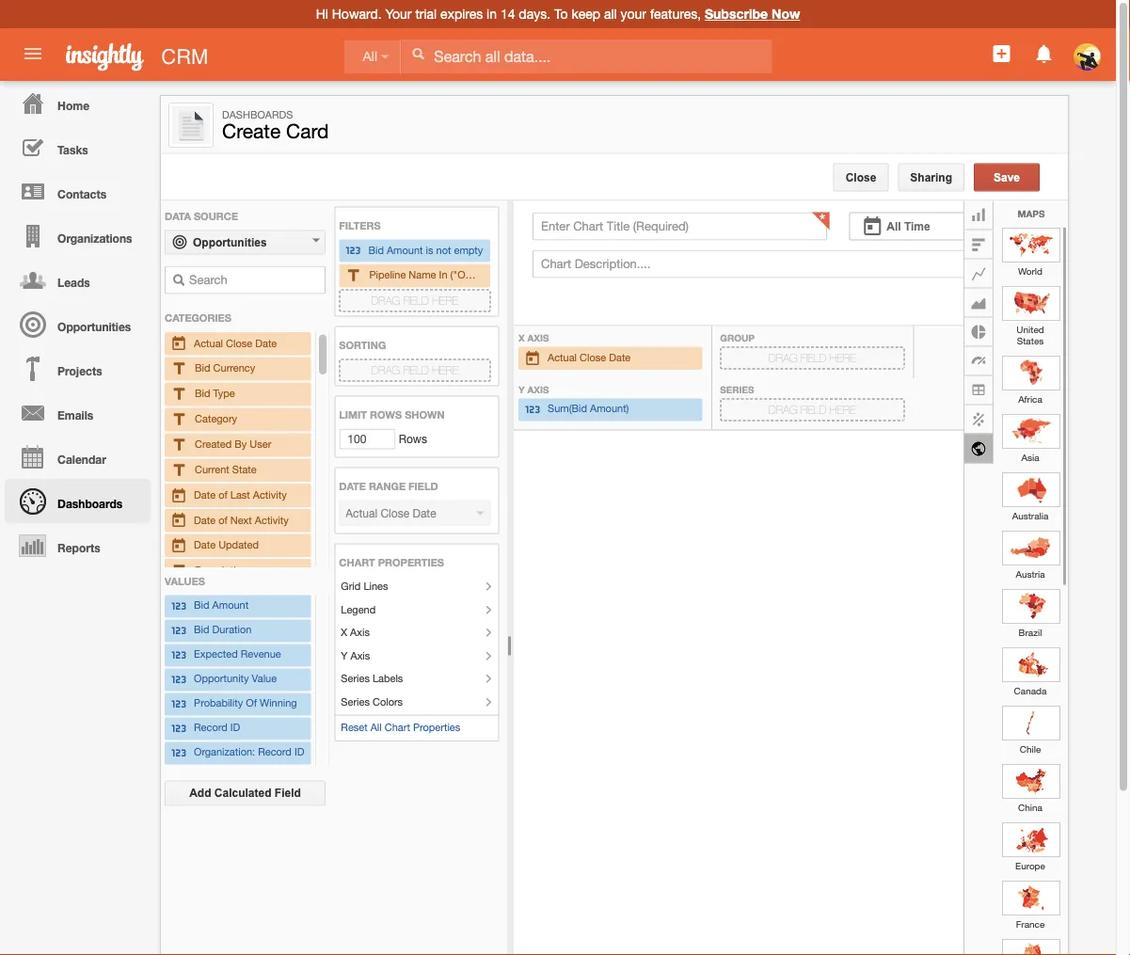 Task type: vqa. For each thing, say whether or not it's contained in the screenshot.
first 'Contact' CELL from the bottom
no



Task type: locate. For each thing, give the bounding box(es) containing it.
here up series drag field here in the right top of the page
[[830, 352, 857, 364]]

0 horizontal spatial actual
[[194, 337, 223, 349]]

close up currency
[[226, 337, 253, 349]]

all left time
[[887, 220, 902, 233]]

close for categories
[[226, 337, 253, 349]]

field right range
[[409, 480, 438, 492]]

0 horizontal spatial dashboards
[[57, 497, 123, 510]]

bid up "pipeline"
[[369, 244, 384, 256]]

rows down shown
[[396, 433, 427, 446]]

actual close date link
[[170, 334, 306, 353], [525, 349, 697, 368]]

series
[[721, 384, 755, 395], [341, 673, 370, 685], [341, 696, 370, 708]]

1 horizontal spatial actual close date link
[[525, 349, 697, 368]]

series down group
[[721, 384, 755, 395]]

actual down categories
[[194, 337, 223, 349]]

0 horizontal spatial actual close date link
[[170, 334, 306, 353]]

1 horizontal spatial y
[[519, 384, 525, 395]]

navigation
[[0, 81, 151, 568]]

1 vertical spatial id
[[295, 747, 305, 759]]

series up series colors
[[341, 673, 370, 685]]

0 horizontal spatial x axis
[[341, 627, 370, 639]]

opportunities down source at top left
[[193, 236, 267, 249]]

actual close date for x axis
[[548, 352, 631, 364]]

date inside date of next activity link
[[194, 514, 216, 526]]

0 vertical spatial amount
[[387, 244, 423, 256]]

emails
[[57, 409, 93, 422]]

0 horizontal spatial id
[[230, 722, 240, 734]]

chart down colors
[[385, 722, 410, 734]]

x down "legend"
[[341, 627, 348, 639]]

field for series drag field here
[[801, 403, 827, 416]]

x axis
[[519, 332, 549, 343], [341, 627, 370, 639]]

0 horizontal spatial opportunities link
[[5, 302, 151, 347]]

amount left is
[[387, 244, 423, 256]]

1 vertical spatial properties
[[413, 722, 461, 734]]

field inside series drag field here
[[801, 403, 827, 416]]

range
[[369, 480, 406, 492]]

1 horizontal spatial amount
[[387, 244, 423, 256]]

date left range
[[339, 480, 366, 492]]

field up shown
[[404, 364, 429, 377]]

actual close date for categories
[[194, 337, 277, 349]]

0 vertical spatial chart
[[339, 556, 375, 569]]

date up bid currency link on the top left
[[255, 337, 277, 349]]

2 vertical spatial series
[[341, 696, 370, 708]]

Search all data.... text field
[[401, 39, 772, 73]]

1 vertical spatial record
[[258, 747, 292, 759]]

1 horizontal spatial actual close date
[[548, 352, 631, 364]]

record down record id link
[[258, 747, 292, 759]]

1 of from the top
[[219, 488, 228, 501]]

projects link
[[5, 347, 151, 391]]

id
[[230, 722, 240, 734], [295, 747, 305, 759]]

field right calculated
[[275, 787, 301, 800]]

1 vertical spatial chart
[[385, 722, 410, 734]]

1 vertical spatial opportunities
[[57, 320, 131, 333]]

bid duration link
[[170, 622, 306, 641]]

1 vertical spatial dashboards
[[57, 497, 123, 510]]

y inside rows 'group'
[[341, 650, 348, 662]]

activity for date of next activity
[[255, 514, 289, 526]]

source
[[194, 210, 238, 222]]

date up description
[[194, 539, 216, 551]]

asia
[[1022, 452, 1040, 462]]

bid down values
[[194, 600, 210, 612]]

opportunities up "projects" "link" at top left
[[57, 320, 131, 333]]

field
[[404, 294, 429, 307], [801, 352, 827, 364], [404, 364, 429, 377], [801, 403, 827, 416], [409, 480, 438, 492], [275, 787, 301, 800]]

to
[[555, 6, 568, 22]]

drag field here up shown
[[372, 364, 459, 377]]

amount)
[[591, 403, 629, 415]]

drag field here
[[372, 294, 459, 307], [372, 364, 459, 377]]

chile
[[1020, 743, 1042, 754]]

y axis up "sum(bid"
[[519, 384, 552, 395]]

opportunities inside navigation
[[57, 320, 131, 333]]

dashboards inside dashboards link
[[57, 497, 123, 510]]

dashboards for dashboards create card
[[222, 108, 293, 121]]

record down probability
[[194, 722, 228, 734]]

probability
[[194, 698, 243, 710]]

series for colors
[[341, 696, 370, 708]]

1 vertical spatial close
[[226, 337, 253, 349]]

bid amount is not empty
[[369, 244, 483, 256]]

x axis down "legend"
[[341, 627, 370, 639]]

series inside series drag field here
[[721, 384, 755, 395]]

2 horizontal spatial close
[[846, 171, 877, 184]]

name
[[409, 269, 436, 281]]

y axis up series labels
[[341, 650, 370, 662]]

close inside rows 'group'
[[226, 337, 253, 349]]

your
[[386, 6, 412, 22]]

0 vertical spatial all
[[363, 49, 378, 64]]

bid left type
[[195, 387, 211, 399]]

rows up # number field
[[370, 409, 402, 421]]

1 horizontal spatial chart
[[385, 722, 410, 734]]

time
[[905, 220, 931, 233]]

0 vertical spatial y axis
[[519, 384, 552, 395]]

drag inside group drag field here
[[769, 352, 798, 364]]

1 horizontal spatial record
[[258, 747, 292, 759]]

filters
[[339, 219, 381, 232]]

chart up "grid"
[[339, 556, 375, 569]]

reset all chart properties link
[[341, 722, 461, 734]]

opportunity
[[194, 673, 249, 685]]

y up series labels
[[341, 650, 348, 662]]

here down group drag field here
[[830, 403, 857, 416]]

now
[[772, 6, 801, 22]]

sum(bid
[[548, 403, 588, 415]]

bid amount is not empty link
[[345, 242, 485, 260]]

1 vertical spatial amount
[[212, 600, 249, 612]]

is
[[426, 244, 434, 256]]

0 vertical spatial record
[[194, 722, 228, 734]]

amount up duration
[[212, 600, 249, 612]]

bid for bid type
[[195, 387, 211, 399]]

expected
[[194, 649, 238, 661]]

field for group drag field here
[[801, 352, 827, 364]]

1 horizontal spatial x axis
[[519, 332, 549, 343]]

actual close date up currency
[[194, 337, 277, 349]]

all down the howard.
[[363, 49, 378, 64]]

date for date updated
[[194, 539, 216, 551]]

0 vertical spatial id
[[230, 722, 240, 734]]

pipeline
[[370, 269, 406, 281]]

series up 'reset'
[[341, 696, 370, 708]]

dashboards right card image
[[222, 108, 293, 121]]

calculated
[[215, 787, 272, 800]]

series drag field here
[[721, 384, 857, 416]]

opportunities link down leads
[[5, 302, 151, 347]]

bid up "expected"
[[194, 624, 210, 636]]

not
[[436, 244, 451, 256]]

actual close date link inside rows 'group'
[[170, 334, 306, 353]]

2 vertical spatial all
[[371, 722, 382, 734]]

projects
[[57, 364, 102, 378]]

group containing all time
[[514, 198, 1076, 956]]

date
[[255, 337, 277, 349], [609, 352, 631, 364], [339, 480, 366, 492], [194, 488, 216, 501], [194, 514, 216, 526], [194, 539, 216, 551]]

bid type link
[[170, 384, 306, 404]]

0 horizontal spatial y axis
[[341, 650, 370, 662]]

record inside record id link
[[194, 722, 228, 734]]

by
[[235, 438, 247, 450]]

category
[[195, 412, 237, 425]]

all time link
[[850, 212, 994, 241]]

opportunity value link
[[170, 671, 306, 690]]

dashboards create card
[[222, 108, 329, 143]]

field inside group drag field here
[[801, 352, 827, 364]]

drag
[[372, 294, 400, 307], [769, 352, 798, 364], [372, 364, 400, 377], [769, 403, 798, 416]]

1 vertical spatial all
[[887, 220, 902, 233]]

actual close date link for x axis
[[525, 349, 697, 368]]

organizations link
[[5, 214, 151, 258]]

drag down group drag field here
[[769, 403, 798, 416]]

2 vertical spatial close
[[580, 352, 607, 364]]

date down current on the left top
[[194, 488, 216, 501]]

emails link
[[5, 391, 151, 435]]

0 horizontal spatial y
[[341, 650, 348, 662]]

united states
[[1017, 323, 1045, 346]]

axis up "sum(bid"
[[528, 384, 549, 395]]

date inside the 'date of last activity' link
[[194, 488, 216, 501]]

1 vertical spatial actual close date
[[548, 352, 631, 364]]

1 vertical spatial opportunities link
[[5, 302, 151, 347]]

0 vertical spatial opportunities link
[[165, 230, 326, 255]]

1 vertical spatial y axis
[[341, 650, 370, 662]]

actual up "sum(bid"
[[548, 352, 577, 364]]

properties
[[378, 556, 444, 569], [413, 722, 461, 734]]

drag up series drag field here in the right top of the page
[[769, 352, 798, 364]]

actual close date link up currency
[[170, 334, 306, 353]]

save button
[[975, 163, 1041, 192]]

close button
[[834, 163, 889, 192]]

field up series drag field here in the right top of the page
[[801, 352, 827, 364]]

maps
[[1018, 208, 1046, 219]]

activity right next
[[255, 514, 289, 526]]

y axis inside rows 'group'
[[341, 650, 370, 662]]

Search text field
[[165, 266, 326, 294]]

values
[[165, 575, 205, 588]]

1 horizontal spatial x
[[519, 332, 525, 343]]

y axis
[[519, 384, 552, 395], [341, 650, 370, 662]]

updated
[[219, 539, 259, 551]]

created by user
[[195, 438, 272, 450]]

in
[[487, 6, 497, 22]]

last
[[230, 488, 250, 501]]

organizations
[[57, 232, 132, 245]]

search image
[[172, 274, 186, 287]]

0 vertical spatial close
[[846, 171, 877, 184]]

series for labels
[[341, 673, 370, 685]]

actual close date link up amount)
[[525, 349, 697, 368]]

opportunities link up search text box
[[165, 230, 326, 255]]

amount inside bid amount link
[[212, 600, 249, 612]]

id down probability of winning link
[[230, 722, 240, 734]]

bid for bid duration
[[194, 624, 210, 636]]

group
[[721, 332, 755, 343]]

0 horizontal spatial amount
[[212, 600, 249, 612]]

actual close date up sum(bid amount)
[[548, 352, 631, 364]]

date inside date updated link
[[194, 539, 216, 551]]

x axis down pipeline") at the top of page
[[519, 332, 549, 343]]

1 vertical spatial drag field here
[[372, 364, 459, 377]]

1 vertical spatial activity
[[255, 514, 289, 526]]

record
[[194, 722, 228, 734], [258, 747, 292, 759]]

all right 'reset'
[[371, 722, 382, 734]]

navigation containing home
[[0, 81, 151, 568]]

group
[[514, 198, 1076, 956]]

close inside close button
[[846, 171, 877, 184]]

2 of from the top
[[219, 514, 228, 526]]

contacts
[[57, 187, 106, 201]]

1 horizontal spatial y axis
[[519, 384, 552, 395]]

1 horizontal spatial dashboards
[[222, 108, 293, 121]]

activity right last
[[253, 488, 287, 501]]

1 vertical spatial x
[[341, 627, 348, 639]]

opportunities inside rows 'group'
[[193, 236, 267, 249]]

0 horizontal spatial record
[[194, 722, 228, 734]]

x axis inside rows 'group'
[[341, 627, 370, 639]]

close
[[846, 171, 877, 184], [226, 337, 253, 349], [580, 352, 607, 364]]

dashboards inside dashboards create card
[[222, 108, 293, 121]]

dashboards
[[222, 108, 293, 121], [57, 497, 123, 510]]

date up date updated in the bottom left of the page
[[194, 514, 216, 526]]

all inside rows 'group'
[[371, 722, 382, 734]]

close up sum(bid amount)
[[580, 352, 607, 364]]

description
[[195, 564, 248, 576]]

1 horizontal spatial actual
[[548, 352, 577, 364]]

0 horizontal spatial x
[[341, 627, 348, 639]]

dashboards up reports link
[[57, 497, 123, 510]]

1 vertical spatial actual
[[548, 352, 577, 364]]

bid amount link
[[170, 597, 306, 616]]

x down pipeline") at the top of page
[[519, 332, 525, 343]]

0 vertical spatial of
[[219, 488, 228, 501]]

date of next activity
[[194, 514, 289, 526]]

0 vertical spatial activity
[[253, 488, 287, 501]]

id inside record id link
[[230, 722, 240, 734]]

organization: record id
[[194, 747, 305, 759]]

actual close date inside rows 'group'
[[194, 337, 277, 349]]

1 horizontal spatial close
[[580, 352, 607, 364]]

0 vertical spatial rows
[[370, 409, 402, 421]]

field down group drag field here
[[801, 403, 827, 416]]

0 vertical spatial actual close date
[[194, 337, 277, 349]]

leads link
[[5, 258, 151, 302]]

1 vertical spatial y
[[341, 650, 348, 662]]

close left sharing
[[846, 171, 877, 184]]

1 vertical spatial rows
[[396, 433, 427, 446]]

0 horizontal spatial actual close date
[[194, 337, 277, 349]]

0 vertical spatial series
[[721, 384, 755, 395]]

date for date range field
[[339, 480, 366, 492]]

actual for x axis
[[548, 352, 577, 364]]

bid amount
[[194, 600, 249, 612]]

bid up bid type
[[195, 362, 211, 374]]

of left last
[[219, 488, 228, 501]]

0 horizontal spatial opportunities
[[57, 320, 131, 333]]

drag field here down name
[[372, 294, 459, 307]]

states
[[1018, 335, 1045, 346]]

0 vertical spatial dashboards
[[222, 108, 293, 121]]

bid
[[369, 244, 384, 256], [195, 362, 211, 374], [195, 387, 211, 399], [194, 600, 210, 612], [194, 624, 210, 636]]

id down winning at the left of page
[[295, 747, 305, 759]]

amount inside bid amount is not empty link
[[387, 244, 423, 256]]

y up sum(bid amount) link on the top
[[519, 384, 525, 395]]

your
[[621, 6, 647, 22]]

1 vertical spatial of
[[219, 514, 228, 526]]

1 horizontal spatial opportunities
[[193, 236, 267, 249]]

series labels
[[341, 673, 403, 685]]

calendar link
[[5, 435, 151, 479]]

1 vertical spatial series
[[341, 673, 370, 685]]

1 horizontal spatial id
[[295, 747, 305, 759]]

field for add calculated field
[[275, 787, 301, 800]]

here up shown
[[432, 364, 459, 377]]

united
[[1017, 323, 1045, 334]]

tasks
[[57, 143, 88, 156]]

actual inside rows 'group'
[[194, 337, 223, 349]]

0 vertical spatial drag field here
[[372, 294, 459, 307]]

0 horizontal spatial close
[[226, 337, 253, 349]]

0 vertical spatial opportunities
[[193, 236, 267, 249]]

of for next
[[219, 514, 228, 526]]

amount
[[387, 244, 423, 256], [212, 600, 249, 612]]

of left next
[[219, 514, 228, 526]]

1 vertical spatial x axis
[[341, 627, 370, 639]]

user
[[250, 438, 272, 450]]

0 vertical spatial actual
[[194, 337, 223, 349]]

reset all chart properties
[[341, 722, 461, 734]]

amount for duration
[[212, 600, 249, 612]]

in
[[439, 269, 448, 281]]



Task type: describe. For each thing, give the bounding box(es) containing it.
of for last
[[219, 488, 228, 501]]

colors
[[373, 696, 403, 708]]

tasks link
[[5, 125, 151, 169]]

howard.
[[332, 6, 382, 22]]

record inside organization: record id link
[[258, 747, 292, 759]]

drag down sorting
[[372, 364, 400, 377]]

bid for bid amount
[[194, 600, 210, 612]]

contacts link
[[5, 169, 151, 214]]

date of last activity
[[194, 488, 287, 501]]

axis up series labels
[[351, 650, 370, 662]]

pipeline")
[[516, 269, 559, 281]]

home link
[[5, 81, 151, 125]]

organization: record id link
[[170, 744, 306, 763]]

dashboards for dashboards
[[57, 497, 123, 510]]

currency
[[213, 362, 255, 374]]

amount for name
[[387, 244, 423, 256]]

value
[[252, 673, 277, 685]]

subscribe now link
[[705, 6, 801, 22]]

add calculated field link
[[165, 781, 326, 807]]

austria
[[1016, 568, 1046, 579]]

x inside rows 'group'
[[341, 627, 348, 639]]

winning
[[260, 698, 297, 710]]

id inside organization: record id link
[[295, 747, 305, 759]]

Chart Description.... text field
[[533, 250, 993, 278]]

data
[[165, 210, 191, 222]]

record id
[[194, 722, 240, 734]]

sharing
[[911, 171, 953, 184]]

crm
[[161, 44, 209, 68]]

axis down pipeline") at the top of page
[[528, 332, 549, 343]]

sum(bid amount) link
[[525, 401, 697, 420]]

reports
[[57, 541, 100, 555]]

0 vertical spatial x
[[519, 332, 525, 343]]

data source
[[165, 210, 238, 222]]

hi howard. your trial expires in 14 days. to keep all your features, subscribe now
[[316, 6, 801, 22]]

empty
[[454, 244, 483, 256]]

subscribe
[[705, 6, 769, 22]]

2 drag field here from the top
[[372, 364, 459, 377]]

bid duration
[[194, 624, 252, 636]]

drag inside series drag field here
[[769, 403, 798, 416]]

africa
[[1019, 393, 1043, 404]]

field down name
[[404, 294, 429, 307]]

current state
[[195, 463, 257, 475]]

pipeline name in ("opportunity pipeline") link
[[345, 266, 559, 286]]

brazil
[[1019, 627, 1043, 638]]

0 vertical spatial y
[[519, 384, 525, 395]]

shown
[[405, 409, 445, 421]]

canada
[[1015, 685, 1048, 696]]

hi
[[316, 6, 329, 22]]

trial
[[416, 6, 437, 22]]

reset
[[341, 722, 368, 734]]

grid
[[341, 580, 361, 593]]

probability of winning
[[194, 698, 297, 710]]

# number field
[[339, 429, 396, 450]]

sharing link
[[899, 163, 965, 192]]

white image
[[412, 47, 425, 60]]

type
[[213, 387, 235, 399]]

("opportunity
[[451, 269, 513, 281]]

card image
[[172, 106, 210, 144]]

card
[[286, 120, 329, 143]]

next
[[230, 514, 252, 526]]

sum(bid amount)
[[548, 403, 629, 415]]

0 horizontal spatial chart
[[339, 556, 375, 569]]

grid lines
[[341, 580, 388, 593]]

here down pipeline name in ("opportunity pipeline") link
[[432, 294, 459, 307]]

description link
[[170, 561, 306, 581]]

close for x axis
[[580, 352, 607, 364]]

expires
[[441, 6, 483, 22]]

actual close date link for categories
[[170, 334, 306, 353]]

expected revenue link
[[170, 646, 306, 665]]

bid for bid amount is not empty
[[369, 244, 384, 256]]

Enter Chart Title (Required) text field
[[533, 212, 828, 241]]

bid currency link
[[170, 359, 306, 379]]

date for date of last activity
[[194, 488, 216, 501]]

all for all
[[363, 49, 378, 64]]

create
[[222, 120, 281, 143]]

organization:
[[194, 747, 255, 759]]

reports link
[[5, 524, 151, 568]]

world
[[1019, 265, 1043, 276]]

opportunity value
[[194, 673, 277, 685]]

lines
[[364, 580, 388, 593]]

field for date range field
[[409, 480, 438, 492]]

drag down "pipeline"
[[372, 294, 400, 307]]

duration
[[212, 624, 252, 636]]

group drag field here
[[721, 332, 857, 364]]

current
[[195, 463, 230, 475]]

all
[[604, 6, 617, 22]]

1 drag field here from the top
[[372, 294, 459, 307]]

legend
[[341, 604, 376, 616]]

0 vertical spatial x axis
[[519, 332, 549, 343]]

home
[[57, 99, 90, 112]]

here inside group drag field here
[[830, 352, 857, 364]]

activity for date of last activity
[[253, 488, 287, 501]]

created by user link
[[170, 435, 306, 455]]

date up amount)
[[609, 352, 631, 364]]

notifications image
[[1034, 42, 1056, 65]]

labels
[[373, 673, 403, 685]]

1 horizontal spatial opportunities link
[[165, 230, 326, 255]]

0 vertical spatial properties
[[378, 556, 444, 569]]

axis down "legend"
[[350, 627, 370, 639]]

series for drag
[[721, 384, 755, 395]]

expected revenue
[[194, 649, 281, 661]]

here inside series drag field here
[[830, 403, 857, 416]]

all for all time
[[887, 220, 902, 233]]

date for date of next activity
[[194, 514, 216, 526]]

rows group
[[161, 201, 559, 956]]

category link
[[170, 410, 306, 429]]

current state link
[[170, 460, 306, 480]]

pipeline name in ("opportunity pipeline")
[[370, 269, 559, 281]]

leads
[[57, 276, 90, 289]]

france
[[1017, 919, 1046, 929]]

bid for bid currency
[[195, 362, 211, 374]]

actual for categories
[[194, 337, 223, 349]]

all link
[[344, 40, 401, 74]]

limit
[[339, 409, 367, 421]]

categories
[[165, 312, 232, 324]]

state
[[232, 463, 257, 475]]

days.
[[519, 6, 551, 22]]

date updated
[[194, 539, 259, 551]]



